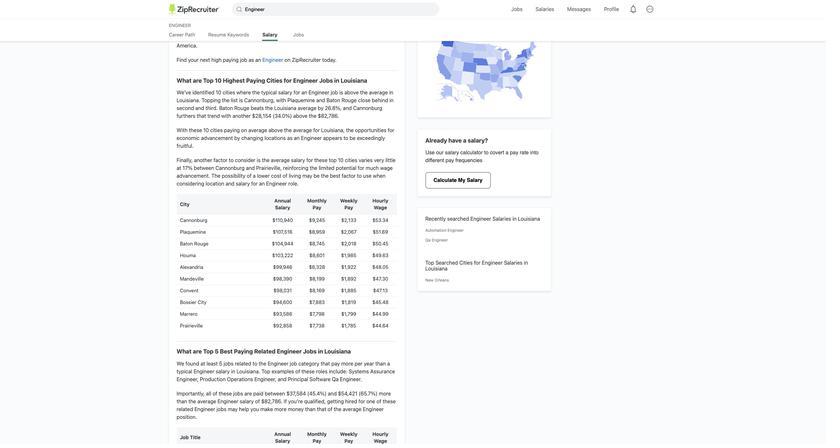 Task type: describe. For each thing, give the bounding box(es) containing it.
of down the paid
[[255, 399, 260, 405]]

topping
[[202, 98, 221, 103]]

the right louisiana,
[[346, 128, 354, 133]]

$1,985
[[341, 253, 357, 259]]

average inside finally, another factor to consider is the average salary for these top 10 cities varies very little at 17% between cannonburg and prairieville, reinforcing the limited potential for much wage advancement. the possibility of a lower cost of living may be the best factor to use when considering location and salary for an engineer role.
[[271, 157, 290, 163]]

my
[[459, 178, 466, 183]]

2 vertical spatial than
[[305, 407, 316, 413]]

locations
[[265, 135, 286, 141]]

cities inside finally, another factor to consider is the average salary for these top 10 cities varies very little at 17% between cannonburg and prairieville, reinforcing the limited potential for much wage advancement. the possibility of a lower cost of living may be the best factor to use when considering location and salary for an engineer role.
[[345, 157, 358, 163]]

different
[[426, 158, 444, 163]]

$37,584
[[287, 391, 306, 397]]

top
[[329, 157, 337, 163]]

qualified,
[[304, 399, 326, 405]]

in inside 'top searched cities for engineer salaries in louisiana'
[[524, 260, 528, 266]]

salary inside importantly, all of these jobs are paid between $37,584 (45.4%) and $54,421 (65.7%) more than the average engineer salary of $82,786. if you're qualified, getting hired for one of these related engineer jobs may help you make more money than that of the average engineer position.
[[240, 399, 254, 405]]

cannonburg inside finally, another factor to consider is the average salary for these top 10 cities varies very little at 17% between cannonburg and prairieville, reinforcing the limited potential for much wage advancement. the possibility of a lower cost of living may be the best factor to use when considering location and salary for an engineer role.
[[216, 165, 245, 171]]

of left "lower"
[[247, 173, 252, 179]]

year
[[364, 361, 374, 367]]

is inside finally, another factor to consider is the average salary for these top 10 cities varies very little at 17% between cannonburg and prairieville, reinforcing the limited potential for much wage advancement. the possibility of a lower cost of living may be the best factor to use when considering location and salary for an engineer role.
[[257, 157, 261, 163]]

$104,944
[[272, 241, 294, 247]]

help
[[239, 407, 249, 413]]

new orleans
[[426, 278, 449, 283]]

0 vertical spatial jobs link
[[507, 0, 528, 19]]

resume keywords
[[208, 32, 249, 37]]

(65.7%)
[[359, 391, 378, 397]]

salary link
[[262, 32, 278, 40]]

10 left highest
[[215, 77, 222, 84]]

than inside we found at least 5 jobs related to the engineer job category that pay more per year than a typical engineer salary in louisiana. top examples of these roles include: systems assurance engineer, production operations engineer, and principal software qa engineer.
[[376, 361, 386, 367]]

average up changing
[[249, 128, 267, 133]]

bossier city
[[180, 300, 207, 305]]

of right one
[[377, 399, 382, 405]]

for inside 'top searched cities for engineer salaries in louisiana'
[[474, 260, 481, 266]]

to left consider
[[229, 157, 234, 163]]

jobs down operations
[[233, 391, 243, 397]]

what for what are top 5 best paying related engineer jobs in louisiana
[[177, 348, 192, 355]]

paid
[[253, 391, 264, 397]]

top inside 'top searched cities for engineer salaries in louisiana'
[[426, 260, 434, 266]]

use our salary calculator to covert a pay rate into different pay frequencies
[[426, 150, 539, 163]]

software
[[310, 377, 331, 383]]

of right cost
[[283, 173, 288, 179]]

for up reinforcing
[[307, 157, 313, 163]]

beats
[[251, 105, 264, 111]]

for down "lower"
[[251, 181, 258, 187]]

calculator
[[461, 150, 483, 156]]

orleans
[[435, 278, 449, 283]]

an inside finally, another factor to consider is the average salary for these top 10 cities varies very little at 17% between cannonburg and prairieville, reinforcing the limited potential for much wage advancement. the possibility of a lower cost of living may be the best factor to use when considering location and salary for an engineer role.
[[259, 181, 265, 187]]

jobs up category
[[303, 348, 317, 355]]

above inside the with these 10 cities paying on average above the average for louisiana, the opportunities for economic advancement by changing locations as an engineer appears to be exceedingly fruitful.
[[269, 128, 283, 133]]

we've identified 10 cities where the typical salary for an engineer job is above the average in louisiana. topping the list is cannonburg, with plaquemine and baton rouge close behind in second and third. baton rouge beats the louisiana average by 26.8%, and cannonburg furthers that trend with another $28,154 (34.0%) above the $82,786.
[[177, 90, 394, 119]]

jobs inside to estimate the most accurate annual salary range for engineer jobs, ziprecruiter continuously scans its database of millions of active jobs published locally throughout america.
[[300, 35, 310, 41]]

career path
[[169, 32, 195, 37]]

1 vertical spatial more
[[379, 391, 391, 397]]

0 horizontal spatial jobs link
[[291, 32, 307, 41]]

louisiana. inside we've identified 10 cities where the typical salary for an engineer job is above the average in louisiana. topping the list is cannonburg, with plaquemine and baton rouge close behind in second and third. baton rouge beats the louisiana average by 26.8%, and cannonburg furthers that trend with another $28,154 (34.0%) above the $82,786.
[[177, 98, 200, 103]]

ziprecruiter image
[[169, 4, 219, 15]]

the down getting
[[334, 407, 342, 413]]

jobs inside we found at least 5 jobs related to the engineer job category that pay more per year than a typical engineer salary in louisiana. top examples of these roles include: systems assurance engineer, production operations engineer, and principal software qa engineer.
[[224, 361, 234, 367]]

considering
[[177, 181, 204, 187]]

0 vertical spatial as
[[249, 57, 254, 63]]

weekly for city
[[340, 198, 358, 204]]

engineer inside to estimate the most accurate annual salary range for engineer jobs, ziprecruiter continuously scans its database of millions of active jobs published locally throughout america.
[[305, 27, 326, 33]]

of down getting
[[328, 407, 333, 413]]

annual for job title
[[275, 431, 291, 437]]

$44.99
[[373, 311, 389, 317]]

marrero
[[180, 311, 198, 317]]

paying for related
[[234, 348, 253, 355]]

new orleans link
[[426, 278, 449, 283]]

the up the $28,154 in the top of the page
[[265, 105, 273, 111]]

another inside finally, another factor to consider is the average salary for these top 10 cities varies very little at 17% between cannonburg and prairieville, reinforcing the limited potential for much wage advancement. the possibility of a lower cost of living may be the best factor to use when considering location and salary for an engineer role.
[[194, 157, 212, 163]]

covert
[[490, 150, 505, 156]]

and down consider
[[246, 165, 255, 171]]

what are top 5 best paying related engineer jobs in louisiana
[[177, 348, 351, 355]]

the inside to estimate the most accurate annual salary range for engineer jobs, ziprecruiter continuously scans its database of millions of active jobs published locally throughout america.
[[205, 27, 213, 33]]

of right all
[[213, 391, 218, 397]]

10 inside we've identified 10 cities where the typical salary for an engineer job is above the average in louisiana. topping the list is cannonburg, with plaquemine and baton rouge close behind in second and third. baton rouge beats the louisiana average by 26.8%, and cannonburg furthers that trend with another $28,154 (34.0%) above the $82,786.
[[216, 90, 221, 96]]

and left third.
[[195, 105, 204, 111]]

typical inside we've identified 10 cities where the typical salary for an engineer job is above the average in louisiana. topping the list is cannonburg, with plaquemine and baton rouge close behind in second and third. baton rouge beats the louisiana average by 26.8%, and cannonburg furthers that trend with another $28,154 (34.0%) above the $82,786.
[[261, 90, 277, 96]]

automation engineer
[[426, 228, 464, 233]]

one
[[367, 399, 375, 405]]

salaries inside 'top searched cities for engineer salaries in louisiana'
[[504, 260, 523, 266]]

are inside importantly, all of these jobs are paid between $37,584 (45.4%) and $54,421 (65.7%) more than the average engineer salary of $82,786. if you're qualified, getting hired for one of these related engineer jobs may help you make more money than that of the average engineer position.
[[245, 391, 252, 397]]

we found at least 5 jobs related to the engineer job category that pay more per year than a typical engineer salary in louisiana. top examples of these roles include: systems assurance engineer, production operations engineer, and principal software qa engineer.
[[177, 361, 395, 383]]

$98,031
[[274, 288, 292, 294]]

the up the locations
[[284, 128, 292, 133]]

of left active
[[279, 35, 284, 41]]

$51.69
[[373, 229, 388, 235]]

louisiana,
[[321, 128, 345, 133]]

our
[[436, 150, 444, 156]]

0 horizontal spatial is
[[239, 98, 243, 103]]

be inside the with these 10 cities paying on average above the average for louisiana, the opportunities for economic advancement by changing locations as an engineer appears to be exceedingly fruitful.
[[350, 135, 356, 141]]

between inside finally, another factor to consider is the average salary for these top 10 cities varies very little at 17% between cannonburg and prairieville, reinforcing the limited potential for much wage advancement. the possibility of a lower cost of living may be the best factor to use when considering location and salary for an engineer role.
[[194, 165, 214, 171]]

$98,390
[[273, 276, 292, 282]]

the left limited
[[310, 165, 318, 171]]

role.
[[288, 181, 299, 187]]

high
[[212, 57, 222, 63]]

monthly for job title
[[307, 431, 327, 437]]

louisiana. inside we found at least 5 jobs related to the engineer job category that pay more per year than a typical engineer salary in louisiana. top examples of these roles include: systems assurance engineer, production operations engineer, and principal software qa engineer.
[[237, 369, 260, 375]]

examples
[[272, 369, 294, 375]]

a inside we found at least 5 jobs related to the engineer job category that pay more per year than a typical engineer salary in louisiana. top examples of these roles include: systems assurance engineer, production operations engineer, and principal software qa engineer.
[[387, 361, 390, 367]]

$47.30
[[373, 276, 388, 282]]

you're
[[288, 399, 303, 405]]

(45.4%)
[[308, 391, 327, 397]]

1 horizontal spatial city
[[198, 300, 207, 305]]

$44.64
[[373, 323, 389, 329]]

2 vertical spatial rouge
[[194, 241, 209, 247]]

economic
[[177, 135, 200, 141]]

0 vertical spatial cities
[[267, 77, 283, 84]]

include:
[[329, 369, 348, 375]]

10 inside finally, another factor to consider is the average salary for these top 10 cities varies very little at 17% between cannonburg and prairieville, reinforcing the limited potential for much wage advancement. the possibility of a lower cost of living may be the best factor to use when considering location and salary for an engineer role.
[[338, 157, 344, 163]]

0 horizontal spatial job
[[240, 57, 247, 63]]

typical inside we found at least 5 jobs related to the engineer job category that pay more per year than a typical engineer salary in louisiana. top examples of these roles include: systems assurance engineer, production operations engineer, and principal software qa engineer.
[[177, 369, 192, 375]]

these right one
[[383, 399, 396, 405]]

third.
[[206, 105, 218, 111]]

$1,922
[[342, 264, 357, 270]]

1 vertical spatial than
[[177, 399, 187, 405]]

10 inside the with these 10 cities paying on average above the average for louisiana, the opportunities for economic advancement by changing locations as an engineer appears to be exceedingly fruitful.
[[204, 128, 209, 133]]

prairieville
[[180, 323, 203, 329]]

assurance
[[371, 369, 395, 375]]

in inside we found at least 5 jobs related to the engineer job category that pay more per year than a typical engineer salary in louisiana. top examples of these roles include: systems assurance engineer, production operations engineer, and principal software qa engineer.
[[231, 369, 235, 375]]

cannonburg inside we've identified 10 cities where the typical salary for an engineer job is above the average in louisiana. topping the list is cannonburg, with plaquemine and baton rouge close behind in second and third. baton rouge beats the louisiana average by 26.8%, and cannonburg furthers that trend with another $28,154 (34.0%) above the $82,786.
[[353, 105, 383, 111]]

and down possibility at the top left of the page
[[226, 181, 235, 187]]

1 vertical spatial baton
[[219, 105, 233, 111]]

into
[[531, 150, 539, 156]]

of inside we found at least 5 jobs related to the engineer job category that pay more per year than a typical engineer salary in louisiana. top examples of these roles include: systems assurance engineer, production operations engineer, and principal software qa engineer.
[[296, 369, 300, 375]]

average left 26.8%, on the left top of the page
[[298, 105, 317, 111]]

for up we've identified 10 cities where the typical salary for an engineer job is above the average in louisiana. topping the list is cannonburg, with plaquemine and baton rouge close behind in second and third. baton rouge beats the louisiana average by 26.8%, and cannonburg furthers that trend with another $28,154 (34.0%) above the $82,786.
[[284, 77, 292, 84]]

2 horizontal spatial is
[[340, 90, 343, 96]]

another inside we've identified 10 cities where the typical salary for an engineer job is above the average in louisiana. topping the list is cannonburg, with plaquemine and baton rouge close behind in second and third. baton rouge beats the louisiana average by 26.8%, and cannonburg furthers that trend with another $28,154 (34.0%) above the $82,786.
[[233, 113, 251, 119]]

salary inside use our salary calculator to covert a pay rate into different pay frequencies
[[445, 150, 459, 156]]

engineer inside we've identified 10 cities where the typical salary for an engineer job is above the average in louisiana. topping the list is cannonburg, with plaquemine and baton rouge close behind in second and third. baton rouge beats the louisiana average by 26.8%, and cannonburg furthers that trend with another $28,154 (34.0%) above the $82,786.
[[309, 90, 330, 96]]

1 horizontal spatial with
[[276, 98, 286, 103]]

0 vertical spatial qa
[[426, 238, 431, 243]]

$1,799
[[342, 311, 357, 317]]

top up identified
[[203, 77, 214, 84]]

wage for city
[[374, 205, 387, 211]]

continuously
[[177, 35, 207, 41]]

cost
[[271, 173, 281, 179]]

ziprecruiter inside to estimate the most accurate annual salary range for engineer jobs, ziprecruiter continuously scans its database of millions of active jobs published locally throughout america.
[[340, 27, 369, 33]]

salary up reinforcing
[[291, 157, 305, 163]]

0 horizontal spatial factor
[[214, 157, 228, 163]]

importantly, all of these jobs are paid between $37,584 (45.4%) and $54,421 (65.7%) more than the average engineer salary of $82,786. if you're qualified, getting hired for one of these related engineer jobs may help you make more money than that of the average engineer position.
[[177, 391, 396, 420]]

already have a salary?
[[426, 137, 488, 144]]

your
[[188, 57, 199, 63]]

1 horizontal spatial above
[[293, 113, 308, 119]]

annual for city
[[275, 198, 291, 204]]

paying for cities
[[224, 128, 240, 133]]

job
[[180, 435, 189, 441]]

these right all
[[219, 391, 232, 397]]

$82,786. inside we've identified 10 cities where the typical salary for an engineer job is above the average in louisiana. topping the list is cannonburg, with plaquemine and baton rouge close behind in second and third. baton rouge beats the louisiana average by 26.8%, and cannonburg furthers that trend with another $28,154 (34.0%) above the $82,786.
[[318, 113, 339, 119]]

by inside we've identified 10 cities where the typical salary for an engineer job is above the average in louisiana. topping the list is cannonburg, with plaquemine and baton rouge close behind in second and third. baton rouge beats the louisiana average by 26.8%, and cannonburg furthers that trend with another $28,154 (34.0%) above the $82,786.
[[318, 105, 324, 111]]

these inside finally, another factor to consider is the average salary for these top 10 cities varies very little at 17% between cannonburg and prairieville, reinforcing the limited potential for much wage advancement. the possibility of a lower cost of living may be the best factor to use when considering location and salary for an engineer role.
[[315, 157, 328, 163]]

between inside importantly, all of these jobs are paid between $37,584 (45.4%) and $54,421 (65.7%) more than the average engineer salary of $82,786. if you're qualified, getting hired for one of these related engineer jobs may help you make more money than that of the average engineer position.
[[265, 391, 285, 397]]

the up close
[[360, 90, 368, 96]]

published
[[312, 35, 335, 41]]

salary inside button
[[467, 178, 483, 183]]

$7,738
[[310, 323, 325, 329]]

0 horizontal spatial with
[[221, 113, 231, 119]]

job inside we've identified 10 cities where the typical salary for an engineer job is above the average in louisiana. topping the list is cannonburg, with plaquemine and baton rouge close behind in second and third. baton rouge beats the louisiana average by 26.8%, and cannonburg furthers that trend with another $28,154 (34.0%) above the $82,786.
[[331, 90, 338, 96]]

related inside we found at least 5 jobs related to the engineer job category that pay more per year than a typical engineer salary in louisiana. top examples of these roles include: systems assurance engineer, production operations engineer, and principal software qa engineer.
[[235, 361, 251, 367]]

to inside the with these 10 cities paying on average above the average for louisiana, the opportunities for economic advancement by changing locations as an engineer appears to be exceedingly fruitful.
[[344, 135, 349, 141]]

have
[[449, 137, 462, 144]]

1 vertical spatial rouge
[[234, 105, 250, 111]]

$2,018
[[341, 241, 357, 247]]

on inside the with these 10 cities paying on average above the average for louisiana, the opportunities for economic advancement by changing locations as an engineer appears to be exceedingly fruitful.
[[241, 128, 247, 133]]

to inside we found at least 5 jobs related to the engineer job category that pay more per year than a typical engineer salary in louisiana. top examples of these roles include: systems assurance engineer, production operations engineer, and principal software qa engineer.
[[253, 361, 258, 367]]

0 vertical spatial baton
[[327, 98, 340, 103]]

monthly pay for city
[[308, 198, 327, 211]]

2 vertical spatial cannonburg
[[180, 217, 208, 223]]

getting
[[327, 399, 344, 405]]

salary inside to estimate the most accurate annual salary range for engineer jobs, ziprecruiter continuously scans its database of millions of active jobs published locally throughout america.
[[267, 27, 281, 33]]

we've
[[177, 90, 191, 96]]

engineer link
[[263, 57, 283, 63]]

main element
[[169, 0, 658, 19]]

find
[[177, 57, 187, 63]]

$47.13
[[373, 288, 388, 294]]

job inside we found at least 5 jobs related to the engineer job category that pay more per year than a typical engineer salary in louisiana. top examples of these roles include: systems assurance engineer, production operations engineer, and principal software qa engineer.
[[290, 361, 297, 367]]

1 vertical spatial salaries
[[493, 216, 511, 222]]

the up cannonburg,
[[252, 90, 260, 96]]

wage
[[380, 165, 393, 171]]

next
[[200, 57, 210, 63]]

career
[[169, 32, 184, 37]]

hired
[[345, 399, 357, 405]]

salary inside we've identified 10 cities where the typical salary for an engineer job is above the average in louisiana. topping the list is cannonburg, with plaquemine and baton rouge close behind in second and third. baton rouge beats the louisiana average by 26.8%, and cannonburg furthers that trend with another $28,154 (34.0%) above the $82,786.
[[278, 90, 292, 96]]

the left the list
[[222, 98, 230, 103]]

and inside we found at least 5 jobs related to the engineer job category that pay more per year than a typical engineer salary in louisiana. top examples of these roles include: systems assurance engineer, production operations engineer, and principal software qa engineer.
[[278, 377, 287, 383]]

plaquemine inside we've identified 10 cities where the typical salary for an engineer job is above the average in louisiana. topping the list is cannonburg, with plaquemine and baton rouge close behind in second and third. baton rouge beats the louisiana average by 26.8%, and cannonburg furthers that trend with another $28,154 (34.0%) above the $82,786.
[[288, 98, 315, 103]]

salary inside tabs element
[[263, 32, 278, 37]]

with these 10 cities paying on average above the average for louisiana, the opportunities for economic advancement by changing locations as an engineer appears to be exceedingly fruitful.
[[177, 128, 395, 149]]

all
[[206, 391, 211, 397]]

monthly for city
[[308, 198, 327, 204]]

$82,786. inside importantly, all of these jobs are paid between $37,584 (45.4%) and $54,421 (65.7%) more than the average engineer salary of $82,786. if you're qualified, getting hired for one of these related engineer jobs may help you make more money than that of the average engineer position.
[[261, 399, 283, 405]]

2 vertical spatial baton
[[180, 241, 193, 247]]

career path link
[[169, 32, 195, 41]]

trend
[[208, 113, 220, 119]]

calculate my salary
[[434, 178, 483, 183]]

$1,885
[[341, 288, 357, 294]]

limited
[[319, 165, 335, 171]]

tabs element
[[169, 32, 658, 41]]

list
[[231, 98, 238, 103]]

systems
[[349, 369, 369, 375]]

$50.45
[[373, 241, 389, 247]]



Task type: locate. For each thing, give the bounding box(es) containing it.
1 vertical spatial cities
[[210, 128, 223, 133]]

baton rouge
[[180, 241, 209, 247]]

1 vertical spatial be
[[314, 173, 320, 179]]

than up "assurance"
[[376, 361, 386, 367]]

$8,745
[[309, 241, 325, 247]]

and right 26.8%, on the left top of the page
[[343, 105, 352, 111]]

2 vertical spatial above
[[269, 128, 283, 133]]

salary right our
[[445, 150, 459, 156]]

0 horizontal spatial may
[[228, 407, 238, 413]]

1 annual salary from the top
[[275, 198, 291, 211]]

1 what from the top
[[177, 77, 192, 84]]

typical down the 'we'
[[177, 369, 192, 375]]

salary
[[263, 32, 278, 37], [467, 178, 483, 183], [275, 205, 290, 211], [275, 438, 290, 444]]

$82,786. up make
[[261, 399, 283, 405]]

furthers
[[177, 113, 196, 119]]

a inside finally, another factor to consider is the average salary for these top 10 cities varies very little at 17% between cannonburg and prairieville, reinforcing the limited potential for much wage advancement. the possibility of a lower cost of living may be the best factor to use when considering location and salary for an engineer role.
[[253, 173, 256, 179]]

monthly
[[308, 198, 327, 204], [307, 431, 327, 437]]

0 horizontal spatial be
[[314, 173, 320, 179]]

of down annual
[[253, 35, 258, 41]]

cities
[[223, 90, 235, 96], [210, 128, 223, 133], [345, 157, 358, 163]]

resume keywords link
[[208, 32, 249, 41]]

today.
[[322, 57, 337, 63]]

jobs left help
[[217, 407, 227, 413]]

jobs
[[300, 35, 310, 41], [224, 361, 234, 367], [233, 391, 243, 397], [217, 407, 227, 413]]

america.
[[177, 43, 198, 48]]

average up prairieville,
[[271, 157, 290, 163]]

$54,421
[[338, 391, 358, 397]]

1 monthly from the top
[[308, 198, 327, 204]]

engineer salaries by state image
[[426, 33, 544, 109]]

pay inside we found at least 5 jobs related to the engineer job category that pay more per year than a typical engineer salary in louisiana. top examples of these roles include: systems assurance engineer, production operations engineer, and principal software qa engineer.
[[332, 361, 340, 367]]

position.
[[177, 414, 197, 420]]

2 monthly pay from the top
[[307, 431, 327, 444]]

of up principal
[[296, 369, 300, 375]]

more down if
[[275, 407, 287, 413]]

0 vertical spatial plaquemine
[[288, 98, 315, 103]]

1 vertical spatial on
[[241, 128, 247, 133]]

1 horizontal spatial ziprecruiter
[[340, 27, 369, 33]]

0 vertical spatial annual salary
[[275, 198, 291, 211]]

0 horizontal spatial on
[[241, 128, 247, 133]]

2 vertical spatial job
[[290, 361, 297, 367]]

factor down potential
[[342, 173, 356, 179]]

0 vertical spatial annual
[[275, 198, 291, 204]]

$7,798
[[310, 311, 325, 317]]

very
[[374, 157, 384, 163]]

0 horizontal spatial cannonburg
[[180, 217, 208, 223]]

cannonburg up baton rouge
[[180, 217, 208, 223]]

weekly pay for city
[[340, 198, 358, 211]]

0 horizontal spatial baton
[[180, 241, 193, 247]]

a inside use our salary calculator to covert a pay rate into different pay frequencies
[[506, 150, 509, 156]]

1 horizontal spatial may
[[303, 173, 312, 179]]

behind
[[372, 98, 388, 103]]

bossier
[[180, 300, 197, 305]]

at inside finally, another factor to consider is the average salary for these top 10 cities varies very little at 17% between cannonburg and prairieville, reinforcing the limited potential for much wage advancement. the possibility of a lower cost of living may be the best factor to use when considering location and salary for an engineer role.
[[177, 165, 181, 171]]

that inside we've identified 10 cities where the typical salary for an engineer job is above the average in louisiana. topping the list is cannonburg, with plaquemine and baton rouge close behind in second and third. baton rouge beats the louisiana average by 26.8%, and cannonburg furthers that trend with another $28,154 (34.0%) above the $82,786.
[[197, 113, 206, 119]]

10
[[215, 77, 222, 84], [216, 90, 221, 96], [204, 128, 209, 133], [338, 157, 344, 163]]

that up roles
[[321, 361, 330, 367]]

a right have
[[463, 137, 467, 144]]

are up found
[[193, 348, 202, 355]]

0 vertical spatial city
[[180, 201, 190, 207]]

hourly wage for job title
[[373, 431, 389, 444]]

2 annual salary from the top
[[275, 431, 291, 444]]

paying for cities
[[246, 77, 265, 84]]

importantly,
[[177, 391, 205, 397]]

0 vertical spatial that
[[197, 113, 206, 119]]

that inside importantly, all of these jobs are paid between $37,584 (45.4%) and $54,421 (65.7%) more than the average engineer salary of $82,786. if you're qualified, getting hired for one of these related engineer jobs may help you make more money than that of the average engineer position.
[[317, 407, 327, 413]]

top
[[203, 77, 214, 84], [426, 260, 434, 266], [203, 348, 214, 355], [262, 369, 270, 375]]

louisiana
[[341, 77, 367, 84], [274, 105, 297, 111], [518, 216, 540, 222], [426, 266, 448, 272], [325, 348, 351, 355]]

1 hourly from the top
[[373, 198, 389, 204]]

that left trend
[[197, 113, 206, 119]]

0 horizontal spatial another
[[194, 157, 212, 163]]

jobs inside main element
[[512, 6, 523, 12]]

0 horizontal spatial between
[[194, 165, 214, 171]]

1 horizontal spatial typical
[[261, 90, 277, 96]]

1 vertical spatial ziprecruiter
[[292, 57, 321, 63]]

2 vertical spatial cities
[[345, 157, 358, 163]]

job down "database"
[[240, 57, 247, 63]]

1 horizontal spatial rouge
[[234, 105, 250, 111]]

annual down money
[[275, 431, 291, 437]]

1 vertical spatial pay
[[446, 158, 454, 163]]

annual salary for city
[[275, 198, 291, 211]]

0 horizontal spatial typical
[[177, 369, 192, 375]]

these up economic
[[189, 128, 202, 133]]

of
[[253, 35, 258, 41], [279, 35, 284, 41], [247, 173, 252, 179], [283, 173, 288, 179], [296, 369, 300, 375], [213, 391, 218, 397], [255, 399, 260, 405], [377, 399, 382, 405], [328, 407, 333, 413]]

1 horizontal spatial job
[[290, 361, 297, 367]]

engineer inside 'top searched cities for engineer salaries in louisiana'
[[482, 260, 503, 266]]

are up identified
[[193, 77, 202, 84]]

cities inside we've identified 10 cities where the typical salary for an engineer job is above the average in louisiana. topping the list is cannonburg, with plaquemine and baton rouge close behind in second and third. baton rouge beats the louisiana average by 26.8%, and cannonburg furthers that trend with another $28,154 (34.0%) above the $82,786.
[[223, 90, 235, 96]]

annual up $110,940 at the left of the page
[[275, 198, 291, 204]]

1 vertical spatial weekly pay
[[340, 431, 358, 444]]

find your next high paying job as an engineer on ziprecruiter today.
[[177, 57, 337, 63]]

annual salary up $110,940 at the left of the page
[[275, 198, 291, 211]]

where
[[237, 90, 251, 96]]

an inside we've identified 10 cities where the typical salary for an engineer job is above the average in louisiana. topping the list is cannonburg, with plaquemine and baton rouge close behind in second and third. baton rouge beats the louisiana average by 26.8%, and cannonburg furthers that trend with another $28,154 (34.0%) above the $82,786.
[[302, 90, 307, 96]]

lower
[[257, 173, 270, 179]]

for inside we've identified 10 cities where the typical salary for an engineer job is above the average in louisiana. topping the list is cannonburg, with plaquemine and baton rouge close behind in second and third. baton rouge beats the louisiana average by 26.8%, and cannonburg furthers that trend with another $28,154 (34.0%) above the $82,786.
[[294, 90, 300, 96]]

production
[[200, 377, 226, 383]]

1 vertical spatial 5
[[219, 361, 222, 367]]

cannonburg
[[353, 105, 383, 111], [216, 165, 245, 171], [180, 217, 208, 223]]

jobs right active
[[300, 35, 310, 41]]

wage for job title
[[374, 438, 387, 444]]

cities down engineer "link"
[[267, 77, 283, 84]]

$2,133
[[341, 217, 357, 223]]

1 horizontal spatial as
[[287, 135, 293, 141]]

weekly
[[340, 198, 358, 204], [340, 431, 358, 437]]

2 vertical spatial salaries
[[504, 260, 523, 266]]

2 what from the top
[[177, 348, 192, 355]]

active
[[285, 35, 299, 41]]

1 horizontal spatial qa
[[426, 238, 431, 243]]

advancement
[[201, 135, 233, 141]]

menu image
[[643, 2, 658, 17]]

1 vertical spatial hourly
[[373, 431, 389, 437]]

1 vertical spatial annual
[[275, 431, 291, 437]]

0 horizontal spatial plaquemine
[[180, 229, 206, 235]]

may inside importantly, all of these jobs are paid between $37,584 (45.4%) and $54,421 (65.7%) more than the average engineer salary of $82,786. if you're qualified, getting hired for one of these related engineer jobs may help you make more money than that of the average engineer position.
[[228, 407, 238, 413]]

1 vertical spatial plaquemine
[[180, 229, 206, 235]]

1 vertical spatial related
[[177, 407, 193, 413]]

2 horizontal spatial pay
[[510, 150, 519, 156]]

the up scans
[[205, 27, 213, 33]]

may left help
[[228, 407, 238, 413]]

more left per
[[341, 361, 354, 367]]

to left use
[[357, 173, 362, 179]]

5 left best
[[215, 348, 219, 355]]

0 vertical spatial typical
[[261, 90, 277, 96]]

we
[[177, 361, 184, 367]]

average left louisiana,
[[293, 128, 312, 133]]

engineer inside the with these 10 cities paying on average above the average for louisiana, the opportunities for economic advancement by changing locations as an engineer appears to be exceedingly fruitful.
[[301, 135, 322, 141]]

2 hourly wage from the top
[[373, 431, 389, 444]]

weekly pay for job title
[[340, 431, 358, 444]]

1 annual from the top
[[275, 198, 291, 204]]

1 vertical spatial jobs link
[[291, 32, 307, 41]]

1 horizontal spatial cannonburg
[[216, 165, 245, 171]]

at inside we found at least 5 jobs related to the engineer job category that pay more per year than a typical engineer salary in louisiana. top examples of these roles include: systems assurance engineer, production operations engineer, and principal software qa engineer.
[[201, 361, 205, 367]]

paying for high
[[223, 57, 239, 63]]

rate
[[520, 150, 529, 156]]

1 horizontal spatial factor
[[342, 173, 356, 179]]

are for 10
[[193, 77, 202, 84]]

as
[[249, 57, 254, 63], [287, 135, 293, 141]]

top inside we found at least 5 jobs related to the engineer job category that pay more per year than a typical engineer salary in louisiana. top examples of these roles include: systems assurance engineer, production operations engineer, and principal software qa engineer.
[[262, 369, 270, 375]]

2 annual from the top
[[275, 431, 291, 437]]

searched
[[436, 260, 458, 266]]

2 vertical spatial pay
[[332, 361, 340, 367]]

another down the list
[[233, 113, 251, 119]]

engineer.
[[340, 377, 362, 383]]

rouge left close
[[342, 98, 357, 103]]

the down importantly,
[[189, 399, 196, 405]]

1 horizontal spatial be
[[350, 135, 356, 141]]

for down varies
[[358, 165, 365, 171]]

fruitful.
[[177, 143, 194, 149]]

Search job title or keyword text field
[[232, 3, 439, 16]]

annual
[[275, 198, 291, 204], [275, 431, 291, 437]]

$1,819
[[342, 300, 356, 305]]

that
[[197, 113, 206, 119], [321, 361, 330, 367], [317, 407, 327, 413]]

these inside we found at least 5 jobs related to the engineer job category that pay more per year than a typical engineer salary in louisiana. top examples of these roles include: systems assurance engineer, production operations engineer, and principal software qa engineer.
[[302, 369, 315, 375]]

2 vertical spatial are
[[245, 391, 252, 397]]

2 weekly from the top
[[340, 431, 358, 437]]

what for what are top 10 highest paying cities for engineer jobs in louisiana
[[177, 77, 192, 84]]

be inside finally, another factor to consider is the average salary for these top 10 cities varies very little at 17% between cannonburg and prairieville, reinforcing the limited potential for much wage advancement. the possibility of a lower cost of living may be the best factor to use when considering location and salary for an engineer role.
[[314, 173, 320, 179]]

0 horizontal spatial engineer,
[[177, 377, 199, 383]]

0 vertical spatial weekly pay
[[340, 198, 358, 211]]

baton
[[327, 98, 340, 103], [219, 105, 233, 111], [180, 241, 193, 247]]

for right searched
[[474, 260, 481, 266]]

pay right different
[[446, 158, 454, 163]]

0 vertical spatial at
[[177, 165, 181, 171]]

2 weekly pay from the top
[[340, 431, 358, 444]]

0 vertical spatial than
[[376, 361, 386, 367]]

the down what are top 5 best paying related engineer jobs in louisiana
[[259, 361, 267, 367]]

what up the 'we'
[[177, 348, 192, 355]]

ziprecruiter
[[340, 27, 369, 33], [292, 57, 321, 63]]

on up changing
[[241, 128, 247, 133]]

1 vertical spatial city
[[198, 300, 207, 305]]

cities inside 'top searched cities for engineer salaries in louisiana'
[[460, 260, 473, 266]]

that inside we found at least 5 jobs related to the engineer job category that pay more per year than a typical engineer salary in louisiana. top examples of these roles include: systems assurance engineer, production operations engineer, and principal software qa engineer.
[[321, 361, 330, 367]]

1 vertical spatial with
[[221, 113, 231, 119]]

1 horizontal spatial cities
[[460, 260, 473, 266]]

advancement.
[[177, 173, 210, 179]]

the right (34.0%)
[[309, 113, 317, 119]]

0 vertical spatial cities
[[223, 90, 235, 96]]

0 horizontal spatial than
[[177, 399, 187, 405]]

engineer, up importantly,
[[177, 377, 199, 383]]

salary
[[267, 27, 281, 33], [278, 90, 292, 96], [445, 150, 459, 156], [291, 157, 305, 163], [236, 181, 250, 187], [216, 369, 230, 375], [240, 399, 254, 405]]

hourly for city
[[373, 198, 389, 204]]

these inside the with these 10 cities paying on average above the average for louisiana, the opportunities for economic advancement by changing locations as an engineer appears to be exceedingly fruitful.
[[189, 128, 202, 133]]

these
[[189, 128, 202, 133], [315, 157, 328, 163], [302, 369, 315, 375], [219, 391, 232, 397], [383, 399, 396, 405]]

salary down what are top 10 highest paying cities for engineer jobs in louisiana
[[278, 90, 292, 96]]

salary inside we found at least 5 jobs related to the engineer job category that pay more per year than a typical engineer salary in louisiana. top examples of these roles include: systems assurance engineer, production operations engineer, and principal software qa engineer.
[[216, 369, 230, 375]]

0 vertical spatial salaries
[[536, 6, 555, 12]]

more inside we found at least 5 jobs related to the engineer job category that pay more per year than a typical engineer salary in louisiana. top examples of these roles include: systems assurance engineer, production operations engineer, and principal software qa engineer.
[[341, 361, 354, 367]]

potential
[[336, 165, 357, 171]]

1 weekly from the top
[[340, 198, 358, 204]]

$8,169
[[310, 288, 325, 294]]

salary up production
[[216, 369, 230, 375]]

profile link
[[600, 0, 624, 19]]

1 vertical spatial is
[[239, 98, 243, 103]]

for inside importantly, all of these jobs are paid between $37,584 (45.4%) and $54,421 (65.7%) more than the average engineer salary of $82,786. if you're qualified, getting hired for one of these related engineer jobs may help you make more money than that of the average engineer position.
[[359, 399, 365, 405]]

engineer inside finally, another factor to consider is the average salary for these top 10 cities varies very little at 17% between cannonburg and prairieville, reinforcing the limited potential for much wage advancement. the possibility of a lower cost of living may be the best factor to use when considering location and salary for an engineer role.
[[266, 181, 287, 187]]

0 horizontal spatial ziprecruiter
[[292, 57, 321, 63]]

0 vertical spatial rouge
[[342, 98, 357, 103]]

cities for where
[[223, 90, 235, 96]]

0 vertical spatial job
[[240, 57, 247, 63]]

0 vertical spatial monthly pay
[[308, 198, 327, 211]]

much
[[366, 165, 379, 171]]

to inside use our salary calculator to covert a pay rate into different pay frequencies
[[485, 150, 489, 156]]

range
[[282, 27, 296, 33]]

salary up "millions"
[[267, 27, 281, 33]]

automation
[[426, 228, 447, 233]]

1 vertical spatial wage
[[374, 438, 387, 444]]

1 monthly pay from the top
[[308, 198, 327, 211]]

1 vertical spatial that
[[321, 361, 330, 367]]

for inside to estimate the most accurate annual salary range for engineer jobs, ziprecruiter continuously scans its database of millions of active jobs published locally throughout america.
[[297, 27, 303, 33]]

cities for paying
[[210, 128, 223, 133]]

0 vertical spatial may
[[303, 173, 312, 179]]

second
[[177, 105, 194, 111]]

1 horizontal spatial pay
[[446, 158, 454, 163]]

1 horizontal spatial louisiana.
[[237, 369, 260, 375]]

rouge up houma
[[194, 241, 209, 247]]

top left examples at the bottom left of page
[[262, 369, 270, 375]]

1 vertical spatial above
[[293, 113, 308, 119]]

cannonburg,
[[244, 98, 275, 103]]

qa engineer link
[[426, 238, 448, 243]]

2 horizontal spatial above
[[345, 90, 359, 96]]

0 horizontal spatial city
[[180, 201, 190, 207]]

rouge
[[342, 98, 357, 103], [234, 105, 250, 111], [194, 241, 209, 247]]

pay up include:
[[332, 361, 340, 367]]

use
[[363, 173, 372, 179]]

as right the locations
[[287, 135, 293, 141]]

frequencies
[[456, 158, 483, 163]]

0 vertical spatial is
[[340, 90, 343, 96]]

2 horizontal spatial cannonburg
[[353, 105, 383, 111]]

0 vertical spatial $82,786.
[[318, 113, 339, 119]]

weekly pay
[[340, 198, 358, 211], [340, 431, 358, 444]]

to left covert
[[485, 150, 489, 156]]

average up behind
[[369, 90, 388, 96]]

0 vertical spatial with
[[276, 98, 286, 103]]

0 vertical spatial 5
[[215, 348, 219, 355]]

may right living
[[303, 173, 312, 179]]

jobs link left salaries link
[[507, 0, 528, 19]]

hourly for job title
[[373, 431, 389, 437]]

5
[[215, 348, 219, 355], [219, 361, 222, 367]]

be left exceedingly
[[350, 135, 356, 141]]

top left searched
[[426, 260, 434, 266]]

$99,946
[[273, 264, 292, 270]]

paying inside the with these 10 cities paying on average above the average for louisiana, the opportunities for economic advancement by changing locations as an engineer appears to be exceedingly fruitful.
[[224, 128, 240, 133]]

qa down automation
[[426, 238, 431, 243]]

top up least in the left of the page
[[203, 348, 214, 355]]

2 hourly from the top
[[373, 431, 389, 437]]

0 vertical spatial more
[[341, 361, 354, 367]]

the up prairieville,
[[262, 157, 270, 163]]

weekly for job title
[[340, 431, 358, 437]]

louisiana.
[[177, 98, 200, 103], [237, 369, 260, 375]]

0 vertical spatial by
[[318, 105, 324, 111]]

jobs inside tabs element
[[293, 32, 304, 37]]

are for 5
[[193, 348, 202, 355]]

average down the hired
[[343, 407, 362, 413]]

a
[[463, 137, 467, 144], [506, 150, 509, 156], [253, 173, 256, 179], [387, 361, 390, 367]]

more right (65.7%)
[[379, 391, 391, 397]]

0 vertical spatial are
[[193, 77, 202, 84]]

for
[[297, 27, 303, 33], [284, 77, 292, 84], [294, 90, 300, 96], [313, 128, 320, 133], [388, 128, 395, 133], [307, 157, 313, 163], [358, 165, 365, 171], [251, 181, 258, 187], [474, 260, 481, 266], [359, 399, 365, 405]]

as inside the with these 10 cities paying on average above the average for louisiana, the opportunities for economic advancement by changing locations as an engineer appears to be exceedingly fruitful.
[[287, 135, 293, 141]]

cities up the list
[[223, 90, 235, 96]]

by inside the with these 10 cities paying on average above the average for louisiana, the opportunities for economic advancement by changing locations as an engineer appears to be exceedingly fruitful.
[[234, 135, 240, 141]]

salary up help
[[240, 399, 254, 405]]

1 engineer, from the left
[[177, 377, 199, 383]]

appears
[[323, 135, 342, 141]]

paying right high
[[223, 57, 239, 63]]

qa
[[426, 238, 431, 243], [332, 377, 339, 383]]

for right opportunities
[[388, 128, 395, 133]]

monthly pay for job title
[[307, 431, 327, 444]]

ziprecruiter up locally
[[340, 27, 369, 33]]

1 horizontal spatial another
[[233, 113, 251, 119]]

and inside importantly, all of these jobs are paid between $37,584 (45.4%) and $54,421 (65.7%) more than the average engineer salary of $82,786. if you're qualified, getting hired for one of these related engineer jobs may help you make more money than that of the average engineer position.
[[328, 391, 337, 397]]

5 inside we found at least 5 jobs related to the engineer job category that pay more per year than a typical engineer salary in louisiana. top examples of these roles include: systems assurance engineer, production operations engineer, and principal software qa engineer.
[[219, 361, 222, 367]]

at left 17%
[[177, 165, 181, 171]]

0 horizontal spatial related
[[177, 407, 193, 413]]

the
[[212, 173, 221, 179]]

louisiana inside we've identified 10 cities where the typical salary for an engineer job is above the average in louisiana. topping the list is cannonburg, with plaquemine and baton rouge close behind in second and third. baton rouge beats the louisiana average by 26.8%, and cannonburg furthers that trend with another $28,154 (34.0%) above the $82,786.
[[274, 105, 297, 111]]

1 horizontal spatial engineer,
[[255, 377, 277, 383]]

cannonburg down close
[[353, 105, 383, 111]]

between up if
[[265, 391, 285, 397]]

what
[[177, 77, 192, 84], [177, 348, 192, 355]]

0 vertical spatial another
[[233, 113, 251, 119]]

0 vertical spatial hourly wage
[[373, 198, 389, 211]]

top searched cities for engineer salaries in louisiana
[[426, 260, 528, 272]]

jobs down today.
[[320, 77, 333, 84]]

opportunities
[[355, 128, 387, 133]]

louisiana inside 'top searched cities for engineer salaries in louisiana'
[[426, 266, 448, 272]]

1 vertical spatial job
[[331, 90, 338, 96]]

1 horizontal spatial baton
[[219, 105, 233, 111]]

10 up advancement
[[204, 128, 209, 133]]

recently searched engineer salaries in louisiana
[[426, 216, 540, 222]]

keywords
[[228, 32, 249, 37]]

for down what are top 10 highest paying cities for engineer jobs in louisiana
[[294, 90, 300, 96]]

average
[[369, 90, 388, 96], [298, 105, 317, 111], [249, 128, 267, 133], [293, 128, 312, 133], [271, 157, 290, 163], [198, 399, 216, 405], [343, 407, 362, 413]]

these down category
[[302, 369, 315, 375]]

0 vertical spatial pay
[[510, 150, 519, 156]]

an inside the with these 10 cities paying on average above the average for louisiana, the opportunities for economic advancement by changing locations as an engineer appears to be exceedingly fruitful.
[[294, 135, 300, 141]]

1 weekly pay from the top
[[340, 198, 358, 211]]

1 horizontal spatial on
[[285, 57, 291, 63]]

0 vertical spatial paying
[[246, 77, 265, 84]]

between up 'advancement.'
[[194, 165, 214, 171]]

baton up 26.8%, on the left top of the page
[[327, 98, 340, 103]]

$1,785
[[342, 323, 356, 329]]

engineer,
[[177, 377, 199, 383], [255, 377, 277, 383]]

0 horizontal spatial at
[[177, 165, 181, 171]]

average down all
[[198, 399, 216, 405]]

salaries inside main element
[[536, 6, 555, 12]]

1 hourly wage from the top
[[373, 198, 389, 211]]

resume
[[208, 32, 226, 37]]

2 monthly from the top
[[307, 431, 327, 437]]

hourly wage for city
[[373, 198, 389, 211]]

by left changing
[[234, 135, 240, 141]]

with right trend
[[221, 113, 231, 119]]

be down limited
[[314, 173, 320, 179]]

recently
[[426, 216, 446, 222]]

you
[[251, 407, 259, 413]]

the down limited
[[321, 173, 329, 179]]

2 engineer, from the left
[[255, 377, 277, 383]]

annual salary for job title
[[275, 431, 291, 444]]

0 horizontal spatial pay
[[332, 361, 340, 367]]

2 vertical spatial more
[[275, 407, 287, 413]]

scans
[[208, 35, 222, 41]]

is up prairieville,
[[257, 157, 261, 163]]

job
[[240, 57, 247, 63], [331, 90, 338, 96], [290, 361, 297, 367]]

$82,786. down 26.8%, on the left top of the page
[[318, 113, 339, 119]]

1 vertical spatial typical
[[177, 369, 192, 375]]

related inside importantly, all of these jobs are paid between $37,584 (45.4%) and $54,421 (65.7%) more than the average engineer salary of $82,786. if you're qualified, getting hired for one of these related engineer jobs may help you make more money than that of the average engineer position.
[[177, 407, 193, 413]]

what are top 10 highest paying cities for engineer jobs in louisiana
[[177, 77, 367, 84]]

principal
[[288, 377, 308, 383]]

1 horizontal spatial at
[[201, 361, 205, 367]]

qa engineer
[[426, 238, 448, 243]]

1 vertical spatial $82,786.
[[261, 399, 283, 405]]

louisiana. up second at left top
[[177, 98, 200, 103]]

roles
[[316, 369, 328, 375]]

1 vertical spatial may
[[228, 407, 238, 413]]

a right covert
[[506, 150, 509, 156]]

1 horizontal spatial by
[[318, 105, 324, 111]]

qa inside we found at least 5 jobs related to the engineer job category that pay more per year than a typical engineer salary in louisiana. top examples of these roles include: systems assurance engineer, production operations engineer, and principal software qa engineer.
[[332, 377, 339, 383]]

cities inside the with these 10 cities paying on average above the average for louisiana, the opportunities for economic advancement by changing locations as an engineer appears to be exceedingly fruitful.
[[210, 128, 223, 133]]

for left louisiana,
[[313, 128, 320, 133]]

10 right the top
[[338, 157, 344, 163]]

locally
[[336, 35, 351, 41]]

1 vertical spatial paying
[[234, 348, 253, 355]]

notifications image
[[626, 2, 641, 17]]

salary down possibility at the top left of the page
[[236, 181, 250, 187]]

1 vertical spatial as
[[287, 135, 293, 141]]

and down examples at the bottom left of page
[[278, 377, 287, 383]]

the inside we found at least 5 jobs related to the engineer job category that pay more per year than a typical engineer salary in louisiana. top examples of these roles include: systems assurance engineer, production operations engineer, and principal software qa engineer.
[[259, 361, 267, 367]]

may inside finally, another factor to consider is the average salary for these top 10 cities varies very little at 17% between cannonburg and prairieville, reinforcing the limited potential for much wage advancement. the possibility of a lower cost of living may be the best factor to use when considering location and salary for an engineer role.
[[303, 173, 312, 179]]

and up 26.8%, on the left top of the page
[[317, 98, 325, 103]]

annual
[[250, 27, 265, 33]]



Task type: vqa. For each thing, say whether or not it's contained in the screenshot.
job card menu element corresponding to Save job for later icon
no



